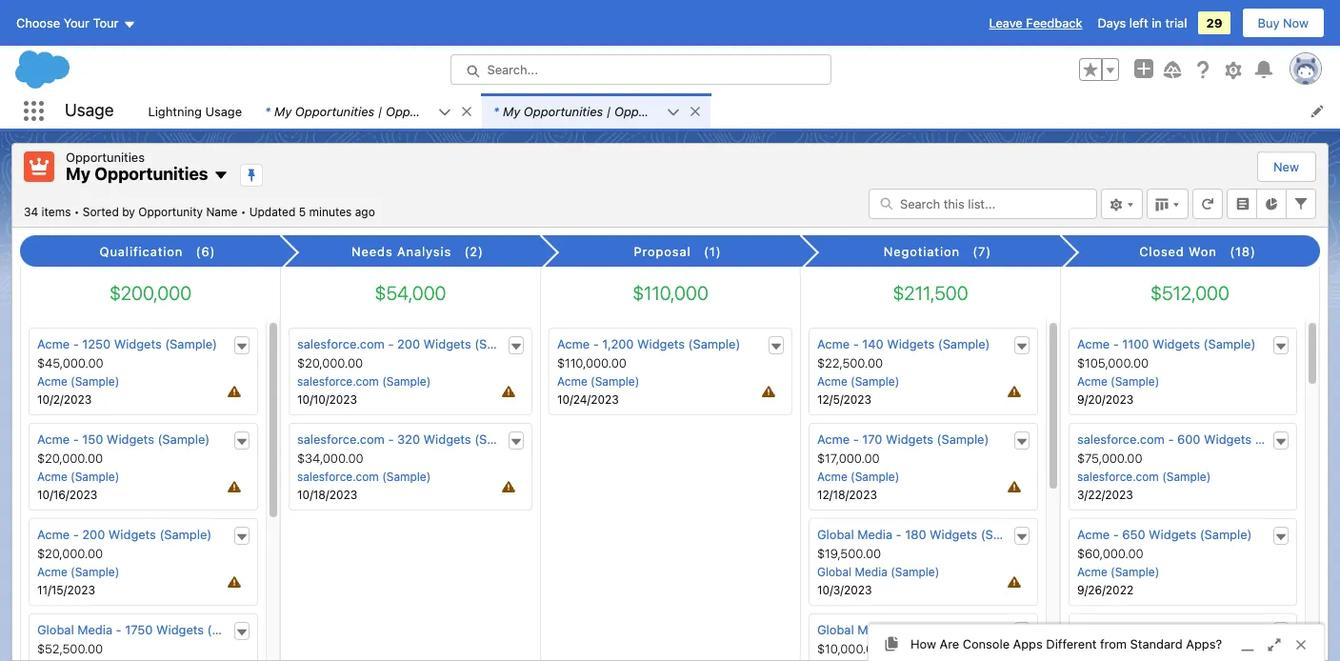 Task type: vqa. For each thing, say whether or not it's contained in the screenshot.


Task type: locate. For each thing, give the bounding box(es) containing it.
34 items • sorted by opportunity name • updated 5 minutes ago
[[24, 204, 375, 219]]

$60,000.00 acme (sample) 9/26/2022
[[1078, 546, 1160, 597]]

- up $20,000.00 salesforce.com (sample) 10/10/2023
[[388, 336, 394, 352]]

1 * my opportunities | opportunities from the left
[[265, 103, 465, 119]]

text default image
[[510, 340, 523, 353], [770, 340, 783, 353], [1016, 340, 1029, 353], [1275, 340, 1288, 353], [235, 435, 249, 449], [510, 435, 523, 449], [1016, 435, 1029, 449], [1016, 531, 1029, 544], [1275, 531, 1288, 544], [1016, 626, 1029, 639]]

$20,000.00 for acme - 200 widgets (sample)
[[37, 546, 103, 561]]

1,200
[[602, 336, 634, 352]]

0 vertical spatial 200
[[397, 336, 420, 352]]

leave feedback link
[[989, 15, 1083, 30]]

$75,000.00 salesforce.com (sample) 3/22/2023
[[1078, 451, 1211, 502]]

media
[[858, 527, 893, 542], [855, 565, 888, 579], [77, 622, 112, 637], [858, 622, 893, 637]]

- left 650
[[1113, 527, 1119, 542]]

12/5/2023
[[817, 393, 872, 407]]

* my opportunities | opportunities for 1st list item from the right
[[494, 103, 694, 119]]

10/18/2023
[[297, 488, 358, 502]]

search...
[[487, 62, 538, 77]]

0 horizontal spatial 200
[[82, 527, 105, 542]]

2 | from the left
[[607, 103, 611, 119]]

- for salesforce.com - 320 widgets (sample)
[[388, 432, 394, 447]]

text default image for acme - 170 widgets (sample)
[[1016, 435, 1029, 449]]

1 • from the left
[[74, 204, 80, 219]]

salesforce.com up the 10/10/2023
[[297, 375, 379, 389]]

320
[[397, 432, 420, 447]]

widgets right "140"
[[887, 336, 935, 352]]

$20,000.00 inside $20,000.00 acme (sample) 11/15/2023
[[37, 546, 103, 561]]

widgets right 600
[[1204, 432, 1252, 447]]

acme inside $17,000.00 acme (sample) 12/18/2023
[[817, 470, 848, 484]]

salesforce.com (sample) link down $75,000.00
[[1078, 470, 1211, 484]]

lightning
[[148, 103, 202, 119]]

widgets right 1,200 at the left bottom
[[637, 336, 685, 352]]

$34,000.00 salesforce.com (sample) 10/18/2023
[[297, 451, 431, 502]]

$75,000.00
[[1078, 451, 1143, 466]]

- for salesforce.com - 200 widgets (sample)
[[388, 336, 394, 352]]

0 horizontal spatial * my opportunities | opportunities
[[265, 103, 465, 119]]

200 up $20,000.00 acme (sample) 11/15/2023
[[82, 527, 105, 542]]

- up $20,000.00 acme (sample) 11/15/2023
[[73, 527, 79, 542]]

$17,000.00
[[817, 451, 880, 466]]

10/16/2023
[[37, 488, 97, 502]]

acme (sample) link down the $60,000.00
[[1078, 565, 1160, 579]]

$20,000.00
[[297, 355, 363, 371], [37, 451, 103, 466], [37, 546, 103, 561]]

- left 600
[[1169, 432, 1174, 447]]

* my opportunities | opportunities for 1st list item from left
[[265, 103, 465, 119]]

5
[[299, 204, 306, 219]]

0 horizontal spatial •
[[74, 204, 80, 219]]

media up $52,500.00
[[77, 622, 112, 637]]

my down search... at top
[[503, 103, 520, 119]]

opportunities
[[295, 103, 375, 119], [386, 103, 465, 119], [524, 103, 603, 119], [615, 103, 694, 119], [66, 150, 145, 165], [95, 164, 208, 184]]

widgets for acme - 170 widgets (sample)
[[886, 432, 934, 447]]

media for global media - 180 widgets (sample)
[[858, 527, 893, 542]]

- left 1750
[[116, 622, 122, 637]]

media for global media - 80 widgets (sample)
[[858, 622, 893, 637]]

- left "140"
[[853, 336, 859, 352]]

console
[[963, 637, 1010, 652]]

usage right lightning
[[205, 103, 242, 119]]

(sample) inside $34,000.00 salesforce.com (sample) 10/18/2023
[[382, 470, 431, 484]]

acme - 650 widgets (sample) link
[[1078, 527, 1252, 542]]

acme up 11/15/2023
[[37, 565, 67, 579]]

$20,000.00 up the 10/10/2023
[[297, 355, 363, 371]]

global media - 1750 widgets (sample) link
[[37, 622, 259, 637]]

9/26/2022
[[1078, 583, 1134, 597]]

text default image for acme - 1100 widgets (sample)
[[1275, 340, 1288, 353]]

widgets up $20,000.00 acme (sample) 11/15/2023
[[108, 527, 156, 542]]

$20,000.00 up 11/15/2023
[[37, 546, 103, 561]]

$20,000.00 for salesforce.com - 200 widgets (sample)
[[297, 355, 363, 371]]

widgets right 170
[[886, 432, 934, 447]]

acme (sample) link up 11/15/2023
[[37, 565, 119, 579]]

*
[[265, 103, 271, 119], [494, 103, 499, 119]]

- up $45,000.00
[[73, 336, 79, 352]]

acme up $105,000.00
[[1078, 336, 1110, 352]]

lightning usage link
[[137, 93, 254, 129]]

usage up my opportunities
[[65, 100, 114, 120]]

acme (sample) link down $105,000.00
[[1078, 375, 1160, 389]]

- up $105,000.00
[[1113, 336, 1119, 352]]

acme up 12/18/2023
[[817, 470, 848, 484]]

acme inside $20,000.00 acme (sample) 11/15/2023
[[37, 565, 67, 579]]

acme - 1,200 widgets (sample)
[[557, 336, 741, 352]]

- for acme - 150 widgets (sample)
[[73, 432, 79, 447]]

acme inside $110,000.00 acme (sample) 10/24/2023
[[557, 375, 588, 389]]

acme up 9/20/2023
[[1078, 375, 1108, 389]]

salesforce.com (sample) link
[[297, 375, 431, 389], [297, 470, 431, 484], [1078, 470, 1211, 484]]

2 * from the left
[[494, 103, 499, 119]]

salesforce.com inside $20,000.00 salesforce.com (sample) 10/10/2023
[[297, 375, 379, 389]]

- left '150'
[[73, 432, 79, 447]]

acme - 650 widgets (sample)
[[1078, 527, 1252, 542]]

0 vertical spatial $20,000.00
[[297, 355, 363, 371]]

items
[[42, 204, 71, 219]]

opportunity
[[138, 204, 203, 219]]

my up the items at top
[[66, 164, 91, 184]]

• right the items at top
[[74, 204, 80, 219]]

acme (sample) link down $110,000.00
[[557, 375, 640, 389]]

acme up 12/5/2023
[[817, 375, 848, 389]]

closed
[[1140, 244, 1185, 259]]

global up '$19,500.00'
[[817, 527, 854, 542]]

2 horizontal spatial my
[[503, 103, 520, 119]]

1 horizontal spatial * my opportunities | opportunities
[[494, 103, 694, 119]]

needs analysis
[[352, 244, 452, 259]]

acme inside $22,500.00 acme (sample) 12/5/2023
[[817, 375, 848, 389]]

$19,500.00 global media (sample) 10/3/2023
[[817, 546, 940, 597]]

* right lightning usage
[[265, 103, 271, 119]]

* down search... at top
[[494, 103, 499, 119]]

group
[[1079, 58, 1119, 81]]

acme (sample) link up 10/16/2023
[[37, 470, 119, 484]]

(sample) inside $20,000.00 acme (sample) 11/15/2023
[[71, 565, 119, 579]]

widgets right '150'
[[107, 432, 154, 447]]

buy now button
[[1242, 8, 1325, 38]]

salesforce.com (sample) link down $34,000.00
[[297, 470, 431, 484]]

media down '$19,500.00'
[[855, 565, 888, 579]]

widgets right 1100
[[1153, 336, 1200, 352]]

0 horizontal spatial |
[[378, 103, 382, 119]]

acme (sample) link down $45,000.00
[[37, 375, 119, 389]]

analysis
[[397, 244, 452, 259]]

Search My Opportunities list view. search field
[[869, 188, 1098, 219]]

1 horizontal spatial my
[[274, 103, 292, 119]]

$105,000.00 acme (sample) 9/20/2023
[[1078, 355, 1160, 407]]

10/2/2023
[[37, 393, 92, 407]]

acme - 170 widgets (sample) link
[[817, 432, 989, 447]]

widgets for salesforce.com - 320 widgets (sample)
[[424, 432, 471, 447]]

$17,000.00 acme (sample) 12/18/2023
[[817, 451, 900, 502]]

200 down $54,000
[[397, 336, 420, 352]]

2 vertical spatial $20,000.00
[[37, 546, 103, 561]]

in
[[1152, 15, 1162, 30]]

widgets for acme - 200 widgets (sample)
[[108, 527, 156, 542]]

global up $52,500.00
[[37, 622, 74, 637]]

1 vertical spatial $20,000.00
[[37, 451, 103, 466]]

11/15/2023
[[37, 583, 95, 597]]

1 vertical spatial 200
[[82, 527, 105, 542]]

global up $10,000.00
[[817, 622, 854, 637]]

(sample) inside $75,000.00 salesforce.com (sample) 3/22/2023
[[1163, 470, 1211, 484]]

(sample) inside $60,000.00 acme (sample) 9/26/2022
[[1111, 565, 1160, 579]]

- up $110,000.00
[[593, 336, 599, 352]]

- left 170
[[853, 432, 859, 447]]

$20,000.00 inside $20,000.00 acme (sample) 10/16/2023
[[37, 451, 103, 466]]

salesforce.com (sample) link for $54,000
[[297, 470, 431, 484]]

200 for acme
[[82, 527, 105, 542]]

acme - 500 widgets (sample)
[[1078, 622, 1252, 637]]

acme (sample) link for 650
[[1078, 565, 1160, 579]]

text default image for salesforce.com - 200 widgets (sample)
[[510, 340, 523, 353]]

2 list item from the left
[[482, 93, 711, 129]]

proposal
[[634, 244, 691, 259]]

- left 320
[[388, 432, 394, 447]]

list containing lightning usage
[[137, 93, 1341, 129]]

acme - 1,200 widgets (sample) link
[[557, 336, 741, 352]]

0 horizontal spatial *
[[265, 103, 271, 119]]

acme up 10/24/2023
[[557, 375, 588, 389]]

- for acme - 1250 widgets (sample)
[[73, 336, 79, 352]]

650
[[1123, 527, 1146, 542]]

1 horizontal spatial *
[[494, 103, 499, 119]]

usage
[[65, 100, 114, 120], [205, 103, 242, 119]]

acme up $110,000.00
[[557, 336, 590, 352]]

salesforce.com down $75,000.00
[[1078, 470, 1159, 484]]

2 • from the left
[[241, 204, 246, 219]]

2 * my opportunities | opportunities from the left
[[494, 103, 694, 119]]

salesforce.com down $34,000.00
[[297, 470, 379, 484]]

- left 500
[[1113, 622, 1119, 637]]

-
[[73, 336, 79, 352], [388, 336, 394, 352], [593, 336, 599, 352], [853, 336, 859, 352], [1113, 336, 1119, 352], [73, 432, 79, 447], [388, 432, 394, 447], [853, 432, 859, 447], [1169, 432, 1174, 447], [73, 527, 79, 542], [896, 527, 902, 542], [1113, 527, 1119, 542], [116, 622, 122, 637], [896, 622, 902, 637], [1113, 622, 1119, 637]]

list
[[137, 93, 1341, 129]]

by
[[122, 204, 135, 219]]

widgets for salesforce.com - 600 widgets (sample)
[[1204, 432, 1252, 447]]

(sample) inside $105,000.00 acme (sample) 9/20/2023
[[1111, 375, 1160, 389]]

$52,500.00
[[37, 641, 103, 657]]

salesforce.com - 200 widgets (sample)
[[297, 336, 527, 352]]

widgets for acme - 150 widgets (sample)
[[107, 432, 154, 447]]

my right lightning usage
[[274, 103, 292, 119]]

buy
[[1258, 15, 1280, 30]]

widgets for salesforce.com - 200 widgets (sample)
[[424, 336, 471, 352]]

- for acme - 1100 widgets (sample)
[[1113, 336, 1119, 352]]

1 horizontal spatial 200
[[397, 336, 420, 352]]

acme - 1250 widgets (sample) link
[[37, 336, 217, 352]]

salesforce.com (sample) link for $512,000
[[1078, 470, 1211, 484]]

widgets for acme - 1100 widgets (sample)
[[1153, 336, 1200, 352]]

media up $10,000.00
[[858, 622, 893, 637]]

(sample) inside $45,000.00 acme (sample) 10/2/2023
[[71, 375, 119, 389]]

1 * from the left
[[265, 103, 271, 119]]

sorted
[[83, 204, 119, 219]]

standard
[[1131, 637, 1183, 652]]

acme (sample) link down the $17,000.00
[[817, 470, 900, 484]]

$20,000.00 for acme - 150 widgets (sample)
[[37, 451, 103, 466]]

10/3/2023
[[817, 583, 872, 597]]

0 horizontal spatial my
[[66, 164, 91, 184]]

now
[[1283, 15, 1309, 30]]

acme (sample) link down $22,500.00
[[817, 375, 900, 389]]

1 horizontal spatial •
[[241, 204, 246, 219]]

- left 80
[[896, 622, 902, 637]]

text default image for global media - 80 widgets (sample)
[[1016, 626, 1029, 639]]

acme up the '10/2/2023'
[[37, 375, 67, 389]]

acme up 10/16/2023
[[37, 470, 67, 484]]

new button
[[1259, 152, 1315, 181]]

acme down 10/16/2023
[[37, 527, 70, 542]]

updated
[[249, 204, 296, 219]]

list item
[[254, 93, 482, 129], [482, 93, 711, 129]]

widgets right 500
[[1149, 622, 1197, 637]]

0 horizontal spatial usage
[[65, 100, 114, 120]]

$20,000.00 inside $20,000.00 salesforce.com (sample) 10/10/2023
[[297, 355, 363, 371]]

$19,500.00
[[817, 546, 881, 561]]

global up 10/3/2023 on the bottom right of the page
[[817, 565, 852, 579]]

| for 1st list item from the right
[[607, 103, 611, 119]]

widgets for acme - 1250 widgets (sample)
[[114, 336, 162, 352]]

$211,500
[[893, 282, 969, 304]]

my inside "element"
[[66, 164, 91, 184]]

text default image
[[460, 105, 474, 118], [689, 105, 702, 118], [667, 106, 680, 119], [235, 340, 249, 353], [1275, 435, 1288, 449], [235, 531, 249, 544], [235, 626, 249, 639], [1275, 626, 1288, 639]]

salesforce.com up $75,000.00
[[1078, 432, 1165, 447]]

text default image for global media - 180 widgets (sample)
[[1016, 531, 1029, 544]]

1100
[[1123, 336, 1149, 352]]

(sample) inside $19,500.00 global media (sample) 10/3/2023
[[891, 565, 940, 579]]

$10,000.00
[[817, 641, 881, 657]]

salesforce.com (sample) link up the 10/10/2023
[[297, 375, 431, 389]]

- for acme - 650 widgets (sample)
[[1113, 527, 1119, 542]]

widgets right 650
[[1149, 527, 1197, 542]]

acme up 9/26/2022 at the right bottom
[[1078, 565, 1108, 579]]

$34,000.00
[[297, 451, 364, 466]]

1 horizontal spatial usage
[[205, 103, 242, 119]]

$20,000.00 salesforce.com (sample) 10/10/2023
[[297, 355, 431, 407]]

needs
[[352, 244, 393, 259]]

1 | from the left
[[378, 103, 382, 119]]

how are console apps different from standard apps? link
[[869, 625, 1324, 661]]

• right name
[[241, 204, 246, 219]]

trial
[[1166, 15, 1188, 30]]

1 horizontal spatial |
[[607, 103, 611, 119]]

acme - 1250 widgets (sample)
[[37, 336, 217, 352]]

$20,000.00 down '150'
[[37, 451, 103, 466]]

None search field
[[869, 188, 1098, 219]]

9/20/2023
[[1078, 393, 1134, 407]]

my for 1st list item from the right
[[503, 103, 520, 119]]

widgets down $54,000
[[424, 336, 471, 352]]

$45,000.00 acme (sample) 10/2/2023
[[37, 355, 119, 407]]

widgets right 320
[[424, 432, 471, 447]]

widgets right 1250
[[114, 336, 162, 352]]

name
[[206, 204, 237, 219]]

media up '$19,500.00'
[[858, 527, 893, 542]]



Task type: describe. For each thing, give the bounding box(es) containing it.
global inside $19,500.00 global media (sample) 10/3/2023
[[817, 565, 852, 579]]

search... button
[[450, 54, 831, 85]]

- left 180
[[896, 527, 902, 542]]

global media - 80 widgets (sample) link
[[817, 622, 1028, 637]]

widgets right 180
[[930, 527, 978, 542]]

acme (sample) link for 1,200
[[557, 375, 640, 389]]

(sample) inside $20,000.00 acme (sample) 10/16/2023
[[71, 470, 119, 484]]

acme up $22,500.00
[[817, 336, 850, 352]]

my opportunities|opportunities|list view element
[[11, 143, 1329, 661]]

$45,000.00
[[37, 355, 103, 371]]

media inside $19,500.00 global media (sample) 10/3/2023
[[855, 565, 888, 579]]

acme (sample) link for 200
[[37, 565, 119, 579]]

acme - 170 widgets (sample)
[[817, 432, 989, 447]]

$50,000.00
[[1078, 641, 1144, 657]]

acme up the $17,000.00
[[817, 432, 850, 447]]

global media - 180 widgets (sample)
[[817, 527, 1033, 542]]

$110,000.00 acme (sample) 10/24/2023
[[557, 355, 640, 407]]

1 list item from the left
[[254, 93, 482, 129]]

(18)
[[1230, 244, 1257, 259]]

acme (sample) link for 170
[[817, 470, 900, 484]]

different
[[1046, 637, 1097, 652]]

(7)
[[973, 244, 992, 259]]

$22,500.00 acme (sample) 12/5/2023
[[817, 355, 900, 407]]

3/22/2023
[[1078, 488, 1134, 502]]

* for 1st list item from left
[[265, 103, 271, 119]]

my opportunities status
[[24, 204, 249, 219]]

global media - 180 widgets (sample) link
[[817, 527, 1033, 542]]

80
[[905, 622, 921, 637]]

180
[[905, 527, 927, 542]]

- for acme - 500 widgets (sample)
[[1113, 622, 1119, 637]]

acme up $50,000.00
[[1078, 622, 1110, 637]]

widgets right 80
[[924, 622, 972, 637]]

text default image for acme - 140 widgets (sample)
[[1016, 340, 1029, 353]]

won
[[1189, 244, 1217, 259]]

200 for salesforce.com
[[397, 336, 420, 352]]

left
[[1130, 15, 1149, 30]]

apps?
[[1186, 637, 1222, 652]]

$22,500.00
[[817, 355, 883, 371]]

acme - 500 widgets (sample) link
[[1078, 622, 1252, 637]]

$60,000.00
[[1078, 546, 1144, 561]]

text default image for acme - 650 widgets (sample)
[[1275, 531, 1288, 544]]

170
[[863, 432, 883, 447]]

salesforce.com - 200 widgets (sample) link
[[297, 336, 527, 352]]

usage inside list
[[205, 103, 242, 119]]

global media - 80 widgets (sample)
[[817, 622, 1028, 637]]

$512,000
[[1151, 282, 1230, 304]]

34
[[24, 204, 38, 219]]

150
[[82, 432, 103, 447]]

acme (sample) link for 1250
[[37, 375, 119, 389]]

my for 1st list item from left
[[274, 103, 292, 119]]

widgets for acme - 1,200 widgets (sample)
[[637, 336, 685, 352]]

- for acme - 170 widgets (sample)
[[853, 432, 859, 447]]

(sample) inside $22,500.00 acme (sample) 12/5/2023
[[851, 375, 900, 389]]

days left in trial
[[1098, 15, 1188, 30]]

(sample) inside $110,000.00 acme (sample) 10/24/2023
[[591, 375, 640, 389]]

acme - 1100 widgets (sample)
[[1078, 336, 1256, 352]]

salesforce.com inside $75,000.00 salesforce.com (sample) 3/22/2023
[[1078, 470, 1159, 484]]

$110,000.00
[[557, 355, 627, 371]]

- for acme - 140 widgets (sample)
[[853, 336, 859, 352]]

acme inside $60,000.00 acme (sample) 9/26/2022
[[1078, 565, 1108, 579]]

10/10/2023
[[297, 393, 357, 407]]

salesforce.com - 600 widgets (sample) link
[[1078, 432, 1308, 447]]

(sample) inside $17,000.00 acme (sample) 12/18/2023
[[851, 470, 900, 484]]

acme inside $105,000.00 acme (sample) 9/20/2023
[[1078, 375, 1108, 389]]

| for 1st list item from left
[[378, 103, 382, 119]]

$54,000
[[375, 282, 446, 304]]

12/18/2023
[[817, 488, 877, 502]]

500
[[1123, 622, 1146, 637]]

$200,000
[[109, 282, 192, 304]]

acme left '150'
[[37, 432, 70, 447]]

salesforce.com inside $34,000.00 salesforce.com (sample) 10/18/2023
[[297, 470, 379, 484]]

global for global media - 1750 widgets (sample)
[[37, 622, 74, 637]]

from
[[1100, 637, 1127, 652]]

widgets right 1750
[[156, 622, 204, 637]]

salesforce.com - 320 widgets (sample) link
[[297, 432, 527, 447]]

(1)
[[704, 244, 722, 259]]

salesforce.com - 600 widgets (sample)
[[1078, 432, 1308, 447]]

- for acme - 1,200 widgets (sample)
[[593, 336, 599, 352]]

1750
[[125, 622, 153, 637]]

feedback
[[1026, 15, 1083, 30]]

acme (sample) link for 150
[[37, 470, 119, 484]]

none search field inside my opportunities|opportunities|list view "element"
[[869, 188, 1098, 219]]

media for global media - 1750 widgets (sample)
[[77, 622, 112, 637]]

acme up the $60,000.00
[[1078, 527, 1110, 542]]

buy now
[[1258, 15, 1309, 30]]

text default image for acme - 150 widgets (sample)
[[235, 435, 249, 449]]

140
[[863, 336, 884, 352]]

acme - 140 widgets (sample) link
[[817, 336, 990, 352]]

- for acme - 200 widgets (sample)
[[73, 527, 79, 542]]

text default image for salesforce.com - 320 widgets (sample)
[[510, 435, 523, 449]]

acme inside $20,000.00 acme (sample) 10/16/2023
[[37, 470, 67, 484]]

apps
[[1013, 637, 1043, 652]]

(sample) inside $20,000.00 salesforce.com (sample) 10/10/2023
[[382, 375, 431, 389]]

acme - 1100 widgets (sample) link
[[1078, 336, 1256, 352]]

$110,000
[[633, 282, 709, 304]]

600
[[1178, 432, 1201, 447]]

29
[[1207, 15, 1223, 30]]

my opportunities
[[66, 164, 208, 184]]

- for salesforce.com - 600 widgets (sample)
[[1169, 432, 1174, 447]]

acme (sample) link for 1100
[[1078, 375, 1160, 389]]

$105,000.00
[[1078, 355, 1149, 371]]

minutes
[[309, 204, 352, 219]]

text default image for acme - 1,200 widgets (sample)
[[770, 340, 783, 353]]

global for global media - 180 widgets (sample)
[[817, 527, 854, 542]]

1250
[[82, 336, 111, 352]]

acme up $45,000.00
[[37, 336, 70, 352]]

widgets for acme - 500 widgets (sample)
[[1149, 622, 1197, 637]]

acme inside $45,000.00 acme (sample) 10/2/2023
[[37, 375, 67, 389]]

ago
[[355, 204, 375, 219]]

acme - 200 widgets (sample) link
[[37, 527, 212, 542]]

acme (sample) link for 140
[[817, 375, 900, 389]]

global media (sample) link
[[817, 565, 940, 579]]

how
[[911, 637, 936, 652]]

salesforce.com up $34,000.00
[[297, 432, 385, 447]]

10/24/2023
[[557, 393, 619, 407]]

widgets for acme - 650 widgets (sample)
[[1149, 527, 1197, 542]]

(2)
[[465, 244, 484, 259]]

* for 1st list item from the right
[[494, 103, 499, 119]]

closed won
[[1140, 244, 1217, 259]]

lightning usage
[[148, 103, 242, 119]]

salesforce.com up $20,000.00 salesforce.com (sample) 10/10/2023
[[297, 336, 385, 352]]

widgets for acme - 140 widgets (sample)
[[887, 336, 935, 352]]

salesforce.com - 320 widgets (sample)
[[297, 432, 527, 447]]

qualification
[[100, 244, 183, 259]]

global for global media - 80 widgets (sample)
[[817, 622, 854, 637]]



